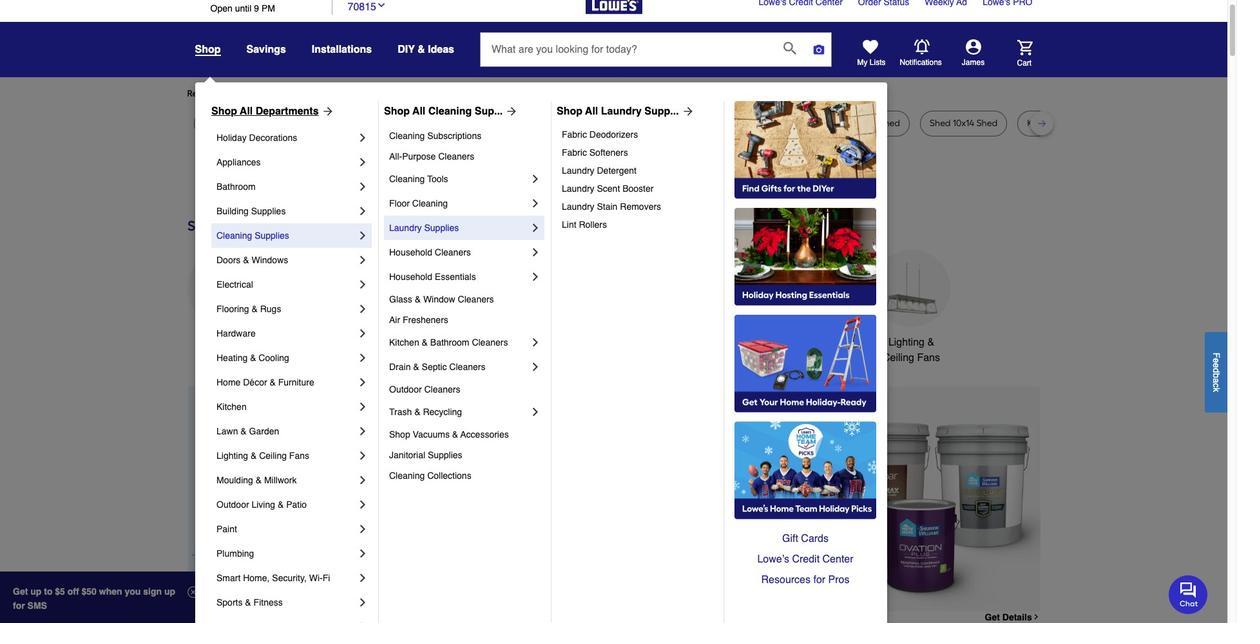 Task type: describe. For each thing, give the bounding box(es) containing it.
4 shed from the left
[[977, 118, 998, 129]]

arrow right image for shop all departments
[[319, 105, 334, 118]]

heating & cooling
[[217, 353, 289, 364]]

cleaning for collections
[[389, 471, 425, 481]]

interior
[[421, 118, 450, 129]]

shop for shop all cleaning sup...
[[384, 106, 410, 117]]

window
[[423, 295, 455, 305]]

fabric deodorizers link
[[562, 126, 715, 144]]

booster
[[623, 184, 654, 194]]

kitchen faucets
[[483, 337, 557, 349]]

lowe's credit center link
[[735, 550, 877, 570]]

cleaning for subscriptions
[[389, 131, 425, 141]]

shop for shop all departments
[[211, 106, 237, 117]]

find gifts for the diyer. image
[[735, 101, 877, 199]]

chevron right image for home décor & furniture
[[356, 376, 369, 389]]

appliances button
[[187, 250, 265, 351]]

air
[[389, 315, 400, 325]]

chevron right image for cleaning supplies
[[356, 229, 369, 242]]

chevron right image for building supplies
[[356, 205, 369, 218]]

shed for shed outdoor storage
[[758, 118, 779, 129]]

lighting inside lighting & ceiling fans
[[889, 337, 925, 349]]

essentials
[[435, 272, 476, 282]]

my lists link
[[858, 39, 886, 68]]

smart home, security, wi-fi
[[217, 574, 330, 584]]

chevron right image for flooring & rugs
[[356, 303, 369, 316]]

flooring & rugs link
[[217, 297, 356, 322]]

0 horizontal spatial kitchen
[[217, 402, 247, 412]]

drain & septic cleaners link
[[389, 355, 529, 380]]

patio
[[286, 500, 307, 510]]

scroll to item #3 image
[[724, 589, 755, 594]]

for inside get up to $5 off $50 when you sign up for sms
[[13, 601, 25, 612]]

lint rollers link
[[562, 216, 715, 234]]

kitchen link
[[217, 395, 356, 420]]

james button
[[943, 39, 1004, 68]]

millwork
[[264, 476, 297, 486]]

more suggestions for you
[[330, 88, 434, 99]]

lawn
[[203, 118, 226, 129]]

chevron right image for holiday decorations
[[356, 131, 369, 144]]

lowe's
[[758, 554, 790, 566]]

& for the doors & windows 'link'
[[243, 255, 249, 266]]

chevron right image for drain & septic cleaners
[[529, 361, 542, 374]]

kitchen for kitchen & bathroom cleaners
[[389, 338, 419, 348]]

chevron down image
[[376, 0, 387, 10]]

shop vacuums & accessories
[[389, 430, 509, 440]]

arrow right image for shop all laundry supp...
[[679, 105, 695, 118]]

smart home, security, wi-fi link
[[217, 567, 356, 591]]

get details
[[985, 613, 1032, 623]]

more suggestions for you link
[[330, 88, 444, 101]]

supplies for janitorial supplies
[[428, 451, 463, 461]]

lowe's home team holiday picks. image
[[735, 422, 877, 520]]

shop for shop vacuums & accessories
[[389, 430, 410, 440]]

kitchen & bathroom cleaners link
[[389, 331, 529, 355]]

lawn & garden
[[217, 427, 279, 437]]

fans inside 'link'
[[289, 451, 309, 461]]

doors & windows
[[217, 255, 288, 266]]

0 horizontal spatial bathroom
[[217, 182, 256, 192]]

board
[[703, 118, 728, 129]]

vacuums
[[413, 430, 450, 440]]

chevron right image inside get details link
[[1032, 614, 1041, 622]]

flooring
[[217, 304, 249, 315]]

lighting & ceiling fans inside 'link'
[[217, 451, 309, 461]]

search image
[[784, 42, 797, 55]]

outdoor cleaners
[[389, 385, 461, 395]]

windows
[[252, 255, 288, 266]]

household for household essentials
[[389, 272, 432, 282]]

chevron right image for electrical
[[356, 278, 369, 291]]

free same-day delivery when you order 1 gallon or more of paint by 2 p m. image
[[416, 387, 1041, 612]]

& for kitchen & bathroom cleaners link
[[422, 338, 428, 348]]

1 vertical spatial home
[[217, 378, 241, 388]]

cleaning tools link
[[389, 167, 529, 191]]

fabric softeners link
[[562, 144, 715, 162]]

d
[[1212, 368, 1222, 373]]

cleaning for tools
[[389, 174, 425, 184]]

christmas decorations button
[[383, 250, 461, 366]]

building supplies
[[217, 206, 286, 217]]

arrow right image
[[1017, 499, 1030, 512]]

lawn & garden link
[[217, 420, 356, 444]]

kitchen for kitchen faucets
[[483, 337, 517, 349]]

outdoor for outdoor living & patio
[[217, 500, 249, 510]]

& for drain & septic cleaners link
[[413, 362, 419, 373]]

laundry scent booster link
[[562, 180, 715, 198]]

for up departments
[[291, 88, 303, 99]]

savings button
[[247, 38, 286, 61]]

smart for smart home
[[785, 337, 812, 349]]

shop all cleaning sup... link
[[384, 104, 518, 119]]

softeners
[[590, 148, 628, 158]]

supplies for laundry supplies
[[424, 223, 459, 233]]

moulding
[[217, 476, 253, 486]]

you for recommended searches for you
[[305, 88, 320, 99]]

lowe's home improvement logo image
[[586, 0, 642, 29]]

garden
[[249, 427, 279, 437]]

chevron right image for doors & windows
[[356, 254, 369, 267]]

décor
[[243, 378, 267, 388]]

appliances inside button
[[201, 337, 251, 349]]

cleaning subscriptions
[[389, 131, 482, 141]]

outdoor for outdoor cleaners
[[389, 385, 422, 395]]

cart
[[1017, 58, 1032, 67]]

& for glass & window cleaners link
[[415, 295, 421, 305]]

recommended searches for you heading
[[187, 88, 1041, 101]]

when
[[99, 587, 122, 597]]

electrical link
[[217, 273, 356, 297]]

lighting & ceiling fans button
[[873, 250, 950, 366]]

james
[[962, 58, 985, 67]]

cleaning for supplies
[[217, 231, 252, 241]]

searches
[[251, 88, 289, 99]]

scroll to item #2 image
[[694, 589, 724, 594]]

chevron right image for trash & recycling
[[529, 406, 542, 419]]

for left pros
[[814, 575, 826, 587]]

janitorial
[[389, 451, 425, 461]]

installations button
[[312, 38, 372, 61]]

laundry for laundry detergent
[[562, 166, 595, 176]]

gift cards link
[[735, 529, 877, 550]]

10x14
[[953, 118, 975, 129]]

supp...
[[645, 106, 679, 117]]

fi
[[323, 574, 330, 584]]

$5
[[55, 587, 65, 597]]

cleaners down air fresheners link
[[472, 338, 508, 348]]

home,
[[243, 574, 270, 584]]

all-
[[389, 151, 402, 162]]

chevron right image for appliances
[[356, 156, 369, 169]]

you
[[125, 587, 141, 597]]

chevron right image for household essentials
[[529, 271, 542, 284]]

& for heating & cooling link
[[250, 353, 256, 364]]

pros
[[829, 575, 850, 587]]

cleaning inside 'floor cleaning' link
[[412, 199, 448, 209]]

laundry inside shop all laundry supp... link
[[601, 106, 642, 117]]

chevron right image for cleaning tools
[[529, 173, 542, 186]]

chevron right image for bathroom
[[356, 180, 369, 193]]

chevron right image for lawn & garden
[[356, 425, 369, 438]]

kobalt
[[1027, 118, 1054, 129]]

detergent
[[597, 166, 637, 176]]

resources for pros link
[[735, 570, 877, 591]]

chevron right image for moulding & millwork
[[356, 474, 369, 487]]

0 vertical spatial appliances
[[217, 157, 261, 168]]

& for lighting & ceiling fans 'link'
[[251, 451, 257, 461]]

& for flooring & rugs link
[[252, 304, 258, 315]]

christmas decorations
[[394, 337, 449, 364]]

sports & fitness
[[217, 598, 283, 608]]

smart home
[[785, 337, 843, 349]]

toilet
[[558, 118, 580, 129]]

glass & window cleaners
[[389, 295, 494, 305]]

decorations for christmas
[[394, 353, 449, 364]]

electrical
[[217, 280, 253, 290]]

for up door
[[406, 88, 417, 99]]

chevron right image for heating & cooling
[[356, 352, 369, 365]]

plumbing
[[217, 549, 254, 559]]

heating
[[217, 353, 248, 364]]

& for lawn & garden link
[[241, 427, 247, 437]]

door interior
[[399, 118, 450, 129]]



Task type: vqa. For each thing, say whether or not it's contained in the screenshot.
the able
no



Task type: locate. For each thing, give the bounding box(es) containing it.
fabric inside 'link'
[[562, 130, 587, 140]]

appliances down the holiday
[[217, 157, 261, 168]]

hardware link
[[217, 322, 356, 346]]

2 shop from the left
[[384, 106, 410, 117]]

septic
[[422, 362, 447, 373]]

1 horizontal spatial lighting
[[889, 337, 925, 349]]

1 horizontal spatial shop
[[384, 106, 410, 117]]

outdoor
[[781, 118, 815, 129]]

get left details
[[985, 613, 1000, 623]]

household cleaners
[[389, 247, 471, 258]]

1 household from the top
[[389, 247, 432, 258]]

supplies inside 'link'
[[428, 451, 463, 461]]

arrow right image inside shop all laundry supp... link
[[679, 105, 695, 118]]

household inside "link"
[[389, 247, 432, 258]]

2 horizontal spatial kitchen
[[483, 337, 517, 349]]

cleaning down building
[[217, 231, 252, 241]]

lowe's home improvement notification center image
[[914, 39, 930, 55]]

chevron right image for sports & fitness
[[356, 597, 369, 610]]

shop
[[211, 106, 237, 117], [384, 106, 410, 117], [557, 106, 583, 117]]

9
[[254, 3, 259, 14]]

laundry for laundry scent booster
[[562, 184, 595, 194]]

get up sms
[[13, 587, 28, 597]]

fabric for fabric softeners
[[562, 148, 587, 158]]

0 horizontal spatial home
[[217, 378, 241, 388]]

decorations for holiday
[[249, 133, 297, 143]]

cleaners down subscriptions
[[438, 151, 475, 162]]

cleaners up the recycling
[[424, 385, 461, 395]]

chevron right image for kitchen
[[356, 401, 369, 414]]

shed for shed 10x14 shed
[[930, 118, 951, 129]]

plumbing link
[[217, 542, 356, 567]]

0 vertical spatial decorations
[[249, 133, 297, 143]]

paint link
[[217, 518, 356, 542]]

kitchen faucets button
[[481, 250, 558, 351]]

lighting inside lighting & ceiling fans 'link'
[[217, 451, 248, 461]]

25 days of deals. don't miss deals every day. same-day delivery on in-stock orders placed by 2 p m. image
[[187, 387, 395, 612]]

laundry
[[601, 106, 642, 117], [562, 166, 595, 176], [562, 184, 595, 194], [562, 202, 595, 212], [389, 223, 422, 233]]

laundry inside laundry detergent link
[[562, 166, 595, 176]]

0 horizontal spatial arrow right image
[[319, 105, 334, 118]]

sms
[[27, 601, 47, 612]]

home inside button
[[815, 337, 843, 349]]

1 vertical spatial ceiling
[[259, 451, 287, 461]]

0 horizontal spatial lighting & ceiling fans
[[217, 451, 309, 461]]

cleaning collections link
[[389, 466, 542, 487]]

you inside more suggestions for you link
[[419, 88, 434, 99]]

1 horizontal spatial get
[[985, 613, 1000, 623]]

2 arrow right image from the left
[[503, 105, 518, 118]]

2 up from the left
[[164, 587, 175, 597]]

shed right storage
[[879, 118, 900, 129]]

fans inside button
[[917, 353, 940, 364]]

chevron right image for outdoor living & patio
[[356, 499, 369, 512]]

1 fabric from the top
[[562, 130, 587, 140]]

lawn
[[217, 427, 238, 437]]

ceiling inside 'link'
[[259, 451, 287, 461]]

0 vertical spatial lighting
[[889, 337, 925, 349]]

holiday decorations link
[[217, 126, 356, 150]]

laundry scent booster
[[562, 184, 654, 194]]

mower
[[228, 118, 256, 129]]

2 horizontal spatial bathroom
[[693, 337, 738, 349]]

cleaning inside cleaning supplies link
[[217, 231, 252, 241]]

cleaning subscriptions link
[[389, 126, 542, 146]]

kitchen up lawn
[[217, 402, 247, 412]]

floor cleaning link
[[389, 191, 529, 216]]

shed for shed
[[879, 118, 900, 129]]

1 e from the top
[[1212, 358, 1222, 363]]

0 vertical spatial home
[[815, 337, 843, 349]]

home décor & furniture
[[217, 378, 314, 388]]

1 horizontal spatial lighting & ceiling fans
[[883, 337, 940, 364]]

get details link
[[985, 613, 1041, 623]]

0 horizontal spatial outdoor
[[217, 500, 249, 510]]

refrigerator
[[479, 118, 528, 129]]

cleaners inside "link"
[[435, 247, 471, 258]]

recommended
[[187, 88, 249, 99]]

&
[[418, 44, 425, 55], [243, 255, 249, 266], [415, 295, 421, 305], [252, 304, 258, 315], [928, 337, 935, 349], [422, 338, 428, 348], [250, 353, 256, 364], [413, 362, 419, 373], [270, 378, 276, 388], [415, 407, 421, 418], [241, 427, 247, 437], [452, 430, 458, 440], [251, 451, 257, 461], [256, 476, 262, 486], [278, 500, 284, 510], [245, 598, 251, 608]]

supplies for cleaning supplies
[[255, 231, 289, 241]]

0 vertical spatial shop
[[195, 44, 221, 55]]

shop all departments
[[211, 106, 319, 117]]

shed right 10x14
[[977, 118, 998, 129]]

laundry inside laundry scent booster link
[[562, 184, 595, 194]]

up left to
[[30, 587, 41, 597]]

chevron right image for hardware
[[356, 327, 369, 340]]

2 horizontal spatial all
[[585, 106, 598, 117]]

resources for pros
[[762, 575, 850, 587]]

e up b
[[1212, 363, 1222, 368]]

ceiling inside lighting & ceiling fans
[[883, 353, 915, 364]]

all up door interior
[[413, 106, 426, 117]]

1 vertical spatial outdoor
[[217, 500, 249, 510]]

chevron right image for floor cleaning
[[529, 197, 542, 210]]

kitchen down 'air'
[[389, 338, 419, 348]]

f e e d b a c k
[[1212, 353, 1222, 392]]

kitchen inside button
[[483, 337, 517, 349]]

pm
[[262, 3, 275, 14]]

outdoor living & patio link
[[217, 493, 356, 518]]

lighting & ceiling fans inside button
[[883, 337, 940, 364]]

ideas
[[428, 44, 454, 55]]

3 shed from the left
[[930, 118, 951, 129]]

get your home holiday-ready. image
[[735, 315, 877, 413]]

my
[[858, 58, 868, 67]]

deodorizers
[[590, 130, 638, 140]]

shed
[[758, 118, 779, 129], [879, 118, 900, 129], [930, 118, 951, 129], [977, 118, 998, 129]]

all for cleaning
[[413, 106, 426, 117]]

building
[[217, 206, 249, 217]]

2 e from the top
[[1212, 363, 1222, 368]]

1 horizontal spatial you
[[419, 88, 434, 99]]

household up the glass
[[389, 272, 432, 282]]

holiday hosting essentials. image
[[735, 208, 877, 306]]

decorations inside button
[[394, 353, 449, 364]]

1 vertical spatial get
[[985, 613, 1000, 623]]

arrow right image inside shop all cleaning sup... link
[[503, 105, 518, 118]]

get inside get up to $5 off $50 when you sign up for sms
[[13, 587, 28, 597]]

arrow right image up cleaning subscriptions link
[[503, 105, 518, 118]]

& for moulding & millwork link on the left bottom
[[256, 476, 262, 486]]

shop for shop all laundry supp...
[[557, 106, 583, 117]]

0 vertical spatial ceiling
[[883, 353, 915, 364]]

1 you from the left
[[305, 88, 320, 99]]

1 vertical spatial lighting
[[217, 451, 248, 461]]

1 all from the left
[[240, 106, 253, 117]]

1 vertical spatial fans
[[289, 451, 309, 461]]

outdoor living & patio
[[217, 500, 307, 510]]

laundry for laundry stain removers
[[562, 202, 595, 212]]

f e e d b a c k button
[[1205, 332, 1228, 413]]

cleaning up laundry supplies
[[412, 199, 448, 209]]

chevron right image
[[356, 156, 369, 169], [356, 180, 369, 193], [529, 197, 542, 210], [356, 205, 369, 218], [529, 246, 542, 259], [356, 254, 369, 267], [529, 271, 542, 284], [356, 278, 369, 291], [356, 303, 369, 316], [356, 327, 369, 340], [529, 336, 542, 349], [356, 352, 369, 365], [529, 361, 542, 374], [356, 401, 369, 414], [529, 406, 542, 419], [356, 450, 369, 463], [356, 499, 369, 512], [356, 523, 369, 536], [1032, 614, 1041, 622], [356, 621, 369, 624]]

supplies up windows
[[255, 231, 289, 241]]

cleaners
[[438, 151, 475, 162], [435, 247, 471, 258], [458, 295, 494, 305], [472, 338, 508, 348], [449, 362, 486, 373], [424, 385, 461, 395]]

get for get up to $5 off $50 when you sign up for sms
[[13, 587, 28, 597]]

cleaning tools
[[389, 174, 448, 184]]

cleaning inside cleaning tools link
[[389, 174, 425, 184]]

1 horizontal spatial smart
[[785, 337, 812, 349]]

holiday
[[217, 133, 247, 143]]

shop down open
[[195, 44, 221, 55]]

arrow right image left board
[[679, 105, 695, 118]]

None search field
[[480, 32, 832, 79]]

chevron right image for lighting & ceiling fans
[[356, 450, 369, 463]]

rugs
[[260, 304, 281, 315]]

cleaners up essentials
[[435, 247, 471, 258]]

janitorial supplies
[[389, 451, 463, 461]]

laundry for laundry supplies
[[389, 223, 422, 233]]

& inside lighting & ceiling fans
[[928, 337, 935, 349]]

lowe's wishes you and your family a happy hanukkah. image
[[187, 170, 1041, 202]]

outdoor down moulding
[[217, 500, 249, 510]]

laundry inside "laundry stain removers" link
[[562, 202, 595, 212]]

laundry down fabric softeners
[[562, 166, 595, 176]]

2 horizontal spatial arrow right image
[[679, 105, 695, 118]]

up right sign
[[164, 587, 175, 597]]

for left sms
[[13, 601, 25, 612]]

trash & recycling link
[[389, 400, 529, 425]]

arrow right image for shop all cleaning sup...
[[503, 105, 518, 118]]

get for get details
[[985, 613, 1000, 623]]

1 vertical spatial household
[[389, 272, 432, 282]]

all for departments
[[240, 106, 253, 117]]

shed left outdoor
[[758, 118, 779, 129]]

subscriptions
[[427, 131, 482, 141]]

0 vertical spatial lighting & ceiling fans
[[883, 337, 940, 364]]

0 vertical spatial household
[[389, 247, 432, 258]]

security,
[[272, 574, 307, 584]]

outdoor cleaners link
[[389, 380, 542, 400]]

smart for smart home, security, wi-fi
[[217, 574, 241, 584]]

supplies for building supplies
[[251, 206, 286, 217]]

chevron right image for paint
[[356, 523, 369, 536]]

laundry up the lint rollers
[[562, 202, 595, 212]]

fabric deodorizers
[[562, 130, 638, 140]]

2 all from the left
[[413, 106, 426, 117]]

all up fabric deodorizers
[[585, 106, 598, 117]]

1 horizontal spatial fans
[[917, 353, 940, 364]]

more
[[330, 88, 351, 99]]

3 all from the left
[[585, 106, 598, 117]]

details
[[1003, 613, 1032, 623]]

3 shop from the left
[[557, 106, 583, 117]]

shop up door
[[384, 106, 410, 117]]

lint
[[562, 220, 577, 230]]

sports & fitness link
[[217, 591, 356, 616]]

all-purpose cleaners link
[[389, 146, 542, 167]]

& for diy & ideas button
[[418, 44, 425, 55]]

laundry inside laundry supplies link
[[389, 223, 422, 233]]

0 horizontal spatial you
[[305, 88, 320, 99]]

stick
[[305, 118, 324, 129]]

all for laundry
[[585, 106, 598, 117]]

shed left 10x14
[[930, 118, 951, 129]]

70815 button
[[348, 0, 387, 15]]

1 horizontal spatial home
[[815, 337, 843, 349]]

e
[[1212, 358, 1222, 363], [1212, 363, 1222, 368]]

arrow right image inside shop all departments link
[[319, 105, 334, 118]]

0 horizontal spatial shop
[[211, 106, 237, 117]]

lowe's home improvement lists image
[[863, 39, 878, 55]]

decorations down christmas
[[394, 353, 449, 364]]

supplies up cleaning supplies
[[251, 206, 286, 217]]

lighting
[[889, 337, 925, 349], [217, 451, 248, 461]]

1 vertical spatial lighting & ceiling fans
[[217, 451, 309, 461]]

cleaning up the interior
[[428, 106, 472, 117]]

bathroom inside button
[[693, 337, 738, 349]]

2 household from the top
[[389, 272, 432, 282]]

you left more
[[305, 88, 320, 99]]

0 vertical spatial outdoor
[[389, 385, 422, 395]]

1 horizontal spatial up
[[164, 587, 175, 597]]

1 vertical spatial appliances
[[201, 337, 251, 349]]

flooring & rugs
[[217, 304, 281, 315]]

lighting & ceiling fans link
[[217, 444, 356, 469]]

& for trash & recycling link
[[415, 407, 421, 418]]

outdoor up the trash
[[389, 385, 422, 395]]

1 vertical spatial smart
[[217, 574, 241, 584]]

1 horizontal spatial ceiling
[[883, 353, 915, 364]]

shop inside shop vacuums & accessories link
[[389, 430, 410, 440]]

household essentials link
[[389, 265, 529, 289]]

1 horizontal spatial bathroom
[[430, 338, 470, 348]]

chat invite button image
[[1169, 575, 1208, 615]]

cart button
[[999, 40, 1033, 68]]

1 horizontal spatial arrow right image
[[503, 105, 518, 118]]

trash & recycling
[[389, 407, 462, 418]]

0 horizontal spatial lighting
[[217, 451, 248, 461]]

camera image
[[813, 43, 826, 56]]

fabric for fabric deodorizers
[[562, 130, 587, 140]]

laundry up quikrete at the top of page
[[601, 106, 642, 117]]

2 shed from the left
[[879, 118, 900, 129]]

1 shop from the left
[[211, 106, 237, 117]]

shop all laundry supp...
[[557, 106, 679, 117]]

shop 25 days of deals by category image
[[187, 215, 1041, 237]]

e up the d
[[1212, 358, 1222, 363]]

cleaning inside cleaning collections link
[[389, 471, 425, 481]]

chevron right image for household cleaners
[[529, 246, 542, 259]]

open until 9 pm
[[210, 3, 275, 14]]

cleaners up outdoor cleaners link
[[449, 362, 486, 373]]

credit
[[792, 554, 820, 566]]

cleaning
[[428, 106, 472, 117], [389, 131, 425, 141], [389, 174, 425, 184], [412, 199, 448, 209], [217, 231, 252, 241], [389, 471, 425, 481]]

1 horizontal spatial outdoor
[[389, 385, 422, 395]]

chevron right image for laundry supplies
[[529, 222, 542, 235]]

& for sports & fitness link
[[245, 598, 251, 608]]

0 horizontal spatial up
[[30, 587, 41, 597]]

0 horizontal spatial decorations
[[249, 133, 297, 143]]

0 vertical spatial smart
[[785, 337, 812, 349]]

chevron right image
[[356, 131, 369, 144], [529, 173, 542, 186], [529, 222, 542, 235], [356, 229, 369, 242], [356, 376, 369, 389], [356, 425, 369, 438], [356, 474, 369, 487], [356, 548, 369, 561], [356, 572, 369, 585], [356, 597, 369, 610]]

0 horizontal spatial shop
[[195, 44, 221, 55]]

laundry supplies link
[[389, 216, 529, 240]]

building supplies link
[[217, 199, 356, 224]]

1 horizontal spatial all
[[413, 106, 426, 117]]

laundry down floor
[[389, 223, 422, 233]]

0 vertical spatial fans
[[917, 353, 940, 364]]

you for more suggestions for you
[[419, 88, 434, 99]]

smart home button
[[775, 250, 852, 351]]

2 horizontal spatial shop
[[557, 106, 583, 117]]

household for household cleaners
[[389, 247, 432, 258]]

0 vertical spatial fabric
[[562, 130, 587, 140]]

savings
[[247, 44, 286, 55]]

household essentials
[[389, 272, 476, 282]]

3 arrow right image from the left
[[679, 105, 695, 118]]

laundry supplies
[[389, 223, 459, 233]]

storage
[[817, 118, 850, 129]]

laundry stain removers link
[[562, 198, 715, 216]]

cleaners up air fresheners link
[[458, 295, 494, 305]]

2 fabric from the top
[[562, 148, 587, 158]]

1 up from the left
[[30, 587, 41, 597]]

you up shop all cleaning sup...
[[419, 88, 434, 99]]

suggestions
[[353, 88, 404, 99]]

shop up janitorial
[[389, 430, 410, 440]]

1 vertical spatial decorations
[[394, 353, 449, 364]]

cleaning inside shop all cleaning sup... link
[[428, 106, 472, 117]]

chevron right image for plumbing
[[356, 548, 369, 561]]

appliances up heating
[[201, 337, 251, 349]]

all up mower
[[240, 106, 253, 117]]

lowe's home improvement cart image
[[1017, 40, 1033, 55]]

0 horizontal spatial ceiling
[[259, 451, 287, 461]]

cleaning inside cleaning subscriptions link
[[389, 131, 425, 141]]

fresheners
[[403, 315, 448, 325]]

arrow right image
[[319, 105, 334, 118], [503, 105, 518, 118], [679, 105, 695, 118]]

shop up toilet
[[557, 106, 583, 117]]

home
[[815, 337, 843, 349], [217, 378, 241, 388]]

1 vertical spatial shop
[[389, 430, 410, 440]]

1 horizontal spatial shop
[[389, 430, 410, 440]]

cleaning down door
[[389, 131, 425, 141]]

holiday decorations
[[217, 133, 297, 143]]

chevron right image for kitchen & bathroom cleaners
[[529, 336, 542, 349]]

shop up lawn mower
[[211, 106, 237, 117]]

1 horizontal spatial kitchen
[[389, 338, 419, 348]]

household down laundry supplies
[[389, 247, 432, 258]]

1 horizontal spatial decorations
[[394, 353, 449, 364]]

0 horizontal spatial get
[[13, 587, 28, 597]]

1 arrow right image from the left
[[319, 105, 334, 118]]

0 horizontal spatial all
[[240, 106, 253, 117]]

chevron right image for smart home, security, wi-fi
[[356, 572, 369, 585]]

0 vertical spatial get
[[13, 587, 28, 597]]

trash
[[389, 407, 412, 418]]

janitorial supplies link
[[389, 445, 542, 466]]

0 horizontal spatial fans
[[289, 451, 309, 461]]

1 shed from the left
[[758, 118, 779, 129]]

shop for shop
[[195, 44, 221, 55]]

0 horizontal spatial smart
[[217, 574, 241, 584]]

2 you from the left
[[419, 88, 434, 99]]

laundry down laundry detergent
[[562, 184, 595, 194]]

smart inside button
[[785, 337, 812, 349]]

cleaning supplies
[[217, 231, 289, 241]]

Search Query text field
[[481, 33, 773, 66]]

supplies up household cleaners
[[424, 223, 459, 233]]

for
[[291, 88, 303, 99], [406, 88, 417, 99], [814, 575, 826, 587], [13, 601, 25, 612]]

decorations down peel
[[249, 133, 297, 143]]

1 vertical spatial fabric
[[562, 148, 587, 158]]

supplies down "shop vacuums & accessories"
[[428, 451, 463, 461]]

kitchen left faucets
[[483, 337, 517, 349]]

cleaning down all-
[[389, 174, 425, 184]]

fabric
[[562, 130, 587, 140], [562, 148, 587, 158]]

arrow right image down more
[[319, 105, 334, 118]]

cleaning down janitorial
[[389, 471, 425, 481]]



